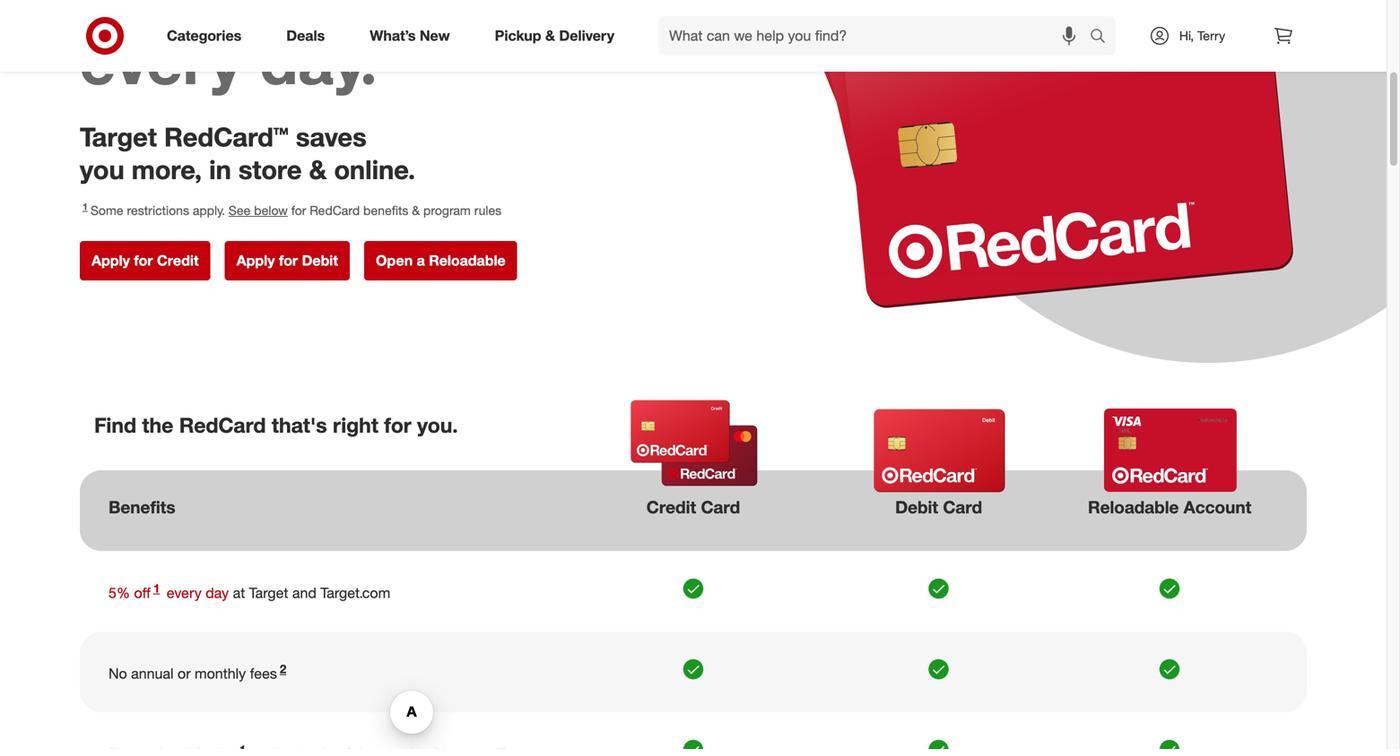Task type: describe. For each thing, give the bounding box(es) containing it.
fees
[[250, 665, 277, 683]]

terry
[[1197, 28, 1225, 43]]

benefits
[[109, 497, 175, 518]]

0 vertical spatial every
[[80, 23, 242, 99]]

pickup & delivery link
[[480, 16, 637, 56]]

1 horizontal spatial debit
[[895, 497, 938, 518]]

1 vertical spatial reloadable
[[1088, 497, 1179, 518]]

restrictions
[[127, 203, 189, 218]]

you
[[80, 154, 124, 186]]

card for debit card
[[943, 497, 982, 518]]

apply for credit
[[91, 252, 199, 269]]

apply for debit
[[236, 252, 338, 269]]

2
[[280, 662, 286, 677]]

categories link
[[152, 16, 264, 56]]

store
[[238, 154, 302, 186]]

off
[[134, 585, 151, 602]]

every inside the 5% off 1 every day at target and target.com
[[167, 585, 202, 602]]

find
[[94, 413, 136, 438]]

program
[[423, 203, 471, 218]]

& inside pickup & delivery link
[[545, 27, 555, 44]]

1 inside 1 some restrictions apply. see below for redcard benefits & program rules
[[83, 201, 88, 213]]

for left you.
[[384, 413, 411, 438]]

reloadable account
[[1088, 497, 1251, 518]]

1 inside the 5% off 1 every day at target and target.com
[[153, 582, 160, 596]]

rules
[[474, 203, 502, 218]]

card for credit card
[[701, 497, 740, 518]]

every day.
[[80, 23, 377, 99]]

no annual or monthly fees 2
[[109, 662, 286, 683]]

no
[[109, 665, 127, 683]]

0 horizontal spatial redcard
[[179, 413, 266, 438]]

benefits
[[363, 203, 408, 218]]

& inside the target redcard™ saves you more, in store & online.
[[309, 154, 327, 186]]

that's
[[272, 413, 327, 438]]

& inside 1 some restrictions apply. see below for redcard benefits & program rules
[[412, 203, 420, 218]]

target.com
[[320, 585, 390, 602]]

apply for apply for debit
[[236, 252, 275, 269]]

day
[[206, 585, 229, 602]]

see
[[228, 203, 251, 218]]

what's new
[[370, 27, 450, 44]]

online.
[[334, 154, 415, 186]]

deals
[[286, 27, 325, 44]]

deals link
[[271, 16, 347, 56]]



Task type: vqa. For each thing, say whether or not it's contained in the screenshot.


Task type: locate. For each thing, give the bounding box(es) containing it.
1 horizontal spatial credit
[[646, 497, 696, 518]]

1 vertical spatial credit
[[646, 497, 696, 518]]

target right at
[[249, 585, 288, 602]]

debit down the redcard debit image
[[895, 497, 938, 518]]

1 horizontal spatial apply
[[236, 252, 275, 269]]

& right pickup
[[545, 27, 555, 44]]

&
[[545, 27, 555, 44], [309, 154, 327, 186], [412, 203, 420, 218]]

5% off 1 every day at target and target.com
[[109, 582, 390, 602]]

credit card
[[646, 497, 740, 518]]

target
[[80, 121, 157, 153], [249, 585, 288, 602]]

debit
[[302, 252, 338, 269], [895, 497, 938, 518]]

new
[[420, 27, 450, 44]]

right
[[333, 413, 378, 438]]

open a reloadable link
[[364, 241, 517, 281]]

0 vertical spatial debit
[[302, 252, 338, 269]]

1 horizontal spatial 1
[[153, 582, 160, 596]]

0 horizontal spatial target
[[80, 121, 157, 153]]

the
[[142, 413, 173, 438]]

2 apply from the left
[[236, 252, 275, 269]]

hi,
[[1179, 28, 1194, 43]]

delivery
[[559, 27, 614, 44]]

for right below at the top
[[291, 203, 306, 218]]

apply down below at the top
[[236, 252, 275, 269]]

more,
[[132, 154, 202, 186]]

apply down the some
[[91, 252, 130, 269]]

0 vertical spatial &
[[545, 27, 555, 44]]

2 card from the left
[[943, 497, 982, 518]]

below
[[254, 203, 288, 218]]

card
[[701, 497, 740, 518], [943, 497, 982, 518]]

1 apply from the left
[[91, 252, 130, 269]]

reloadable
[[429, 252, 506, 269], [1088, 497, 1179, 518]]

search button
[[1082, 16, 1125, 59]]

apply
[[91, 252, 130, 269], [236, 252, 275, 269]]

redcard right the
[[179, 413, 266, 438]]

reloadable down redcard reloadable account image
[[1088, 497, 1179, 518]]

1 vertical spatial every
[[167, 585, 202, 602]]

apply.
[[193, 203, 225, 218]]

1 link
[[151, 582, 163, 602]]

1 vertical spatial &
[[309, 154, 327, 186]]

what's new link
[[354, 16, 472, 56]]

card down redcard credit image
[[701, 497, 740, 518]]

redcards image
[[791, 0, 1307, 308]]

redcard
[[310, 203, 360, 218], [179, 413, 266, 438]]

or
[[178, 665, 191, 683]]

what's
[[370, 27, 416, 44]]

1 right off
[[153, 582, 160, 596]]

0 vertical spatial credit
[[157, 252, 199, 269]]

redcard debit image
[[856, 406, 1023, 496]]

open
[[376, 252, 413, 269]]

some
[[90, 203, 123, 218]]

every
[[80, 23, 242, 99], [167, 585, 202, 602]]

0 horizontal spatial credit
[[157, 252, 199, 269]]

in
[[209, 154, 231, 186]]

1 some restrictions apply. see below for redcard benefits & program rules
[[83, 201, 502, 218]]

pickup
[[495, 27, 541, 44]]

0 vertical spatial reloadable
[[429, 252, 506, 269]]

for down 1 some restrictions apply. see below for redcard benefits & program rules on the top left
[[279, 252, 298, 269]]

0 horizontal spatial reloadable
[[429, 252, 506, 269]]

0 horizontal spatial &
[[309, 154, 327, 186]]

apply for debit link
[[225, 241, 350, 281]]

1 horizontal spatial reloadable
[[1088, 497, 1179, 518]]

a
[[417, 252, 425, 269]]

hi, terry
[[1179, 28, 1225, 43]]

& right benefits
[[412, 203, 420, 218]]

card down the redcard debit image
[[943, 497, 982, 518]]

redcard inside 1 some restrictions apply. see below for redcard benefits & program rules
[[310, 203, 360, 218]]

for down restrictions
[[134, 252, 153, 269]]

5%
[[109, 585, 130, 602]]

1 vertical spatial target
[[249, 585, 288, 602]]

& down the saves
[[309, 154, 327, 186]]

credit down restrictions
[[157, 252, 199, 269]]

0 horizontal spatial card
[[701, 497, 740, 518]]

2 vertical spatial &
[[412, 203, 420, 218]]

0 vertical spatial target
[[80, 121, 157, 153]]

reloadable right a
[[429, 252, 506, 269]]

target inside the target redcard™ saves you more, in store & online.
[[80, 121, 157, 153]]

monthly
[[195, 665, 246, 683]]

What can we help you find? suggestions appear below search field
[[658, 16, 1094, 56]]

1 horizontal spatial &
[[412, 203, 420, 218]]

1 vertical spatial 1
[[153, 582, 160, 596]]

1 vertical spatial debit
[[895, 497, 938, 518]]

account
[[1184, 497, 1251, 518]]

0 horizontal spatial debit
[[302, 252, 338, 269]]

find the redcard that's right for you.
[[94, 413, 458, 438]]

you.
[[417, 413, 458, 438]]

2 link
[[277, 662, 289, 683]]

target redcard™ saves you more, in store & online.
[[80, 121, 415, 186]]

redcard credit image
[[611, 398, 778, 488]]

reloadable inside the open a reloadable link
[[429, 252, 506, 269]]

credit down redcard credit image
[[646, 497, 696, 518]]

categories
[[167, 27, 241, 44]]

credit
[[157, 252, 199, 269], [646, 497, 696, 518]]

1 left the some
[[83, 201, 88, 213]]

annual
[[131, 665, 174, 683]]

1 card from the left
[[701, 497, 740, 518]]

0 horizontal spatial 1
[[83, 201, 88, 213]]

target inside the 5% off 1 every day at target and target.com
[[249, 585, 288, 602]]

and
[[292, 585, 316, 602]]

1 horizontal spatial card
[[943, 497, 982, 518]]

2 horizontal spatial &
[[545, 27, 555, 44]]

redcard™
[[164, 121, 289, 153]]

day.
[[260, 23, 377, 99]]

search
[[1082, 29, 1125, 46]]

1 vertical spatial redcard
[[179, 413, 266, 438]]

0 horizontal spatial apply
[[91, 252, 130, 269]]

redcard reloadable account image
[[1087, 409, 1254, 492]]

redcard left benefits
[[310, 203, 360, 218]]

open a reloadable
[[376, 252, 506, 269]]

for inside 1 some restrictions apply. see below for redcard benefits & program rules
[[291, 203, 306, 218]]

debit card
[[895, 497, 982, 518]]

debit down 1 some restrictions apply. see below for redcard benefits & program rules on the top left
[[302, 252, 338, 269]]

apply for apply for credit
[[91, 252, 130, 269]]

for
[[291, 203, 306, 218], [134, 252, 153, 269], [279, 252, 298, 269], [384, 413, 411, 438]]

1 horizontal spatial target
[[249, 585, 288, 602]]

target up the you at top left
[[80, 121, 157, 153]]

0 vertical spatial redcard
[[310, 203, 360, 218]]

apply for credit link
[[80, 241, 210, 281]]

1
[[83, 201, 88, 213], [153, 582, 160, 596]]

1 horizontal spatial redcard
[[310, 203, 360, 218]]

pickup & delivery
[[495, 27, 614, 44]]

at
[[233, 585, 245, 602]]

0 vertical spatial 1
[[83, 201, 88, 213]]

saves
[[296, 121, 366, 153]]



